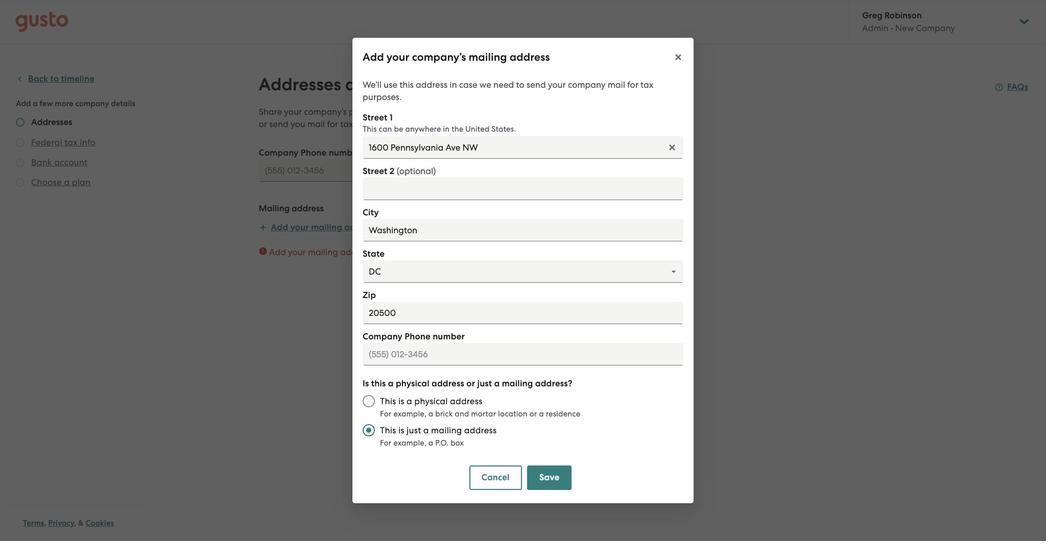Task type: vqa. For each thing, say whether or not it's contained in the screenshot.
accounting
no



Task type: locate. For each thing, give the bounding box(es) containing it.
or right location
[[530, 410, 537, 419]]

0 vertical spatial this
[[400, 80, 414, 90]]

this for this is just a mailing address
[[380, 426, 396, 436]]

and inside dialog main content element
[[455, 410, 469, 419]]

or down 'share'
[[259, 119, 267, 129]]

is
[[398, 396, 405, 407], [398, 426, 405, 436]]

1 horizontal spatial company
[[568, 80, 606, 90]]

1 for from the top
[[380, 410, 392, 419]]

add
[[363, 51, 384, 64], [16, 99, 31, 108], [271, 222, 288, 233], [269, 247, 286, 258]]

this for this is a physical address
[[380, 396, 396, 407]]

1 horizontal spatial addresses
[[259, 74, 341, 95]]

0 vertical spatial case
[[459, 80, 478, 90]]

a down this is a physical address
[[429, 410, 433, 419]]

a left 'few' at left top
[[33, 99, 38, 108]]

phone
[[301, 148, 327, 158], [405, 332, 431, 342]]

company phone number
[[259, 148, 361, 158], [363, 332, 465, 342]]

send
[[527, 80, 546, 90], [269, 119, 289, 129]]

number for (555) 012-3456 telephone field
[[329, 148, 361, 158]]

federal
[[31, 137, 62, 148]]

1 vertical spatial purposes.
[[356, 119, 395, 129]]

1 vertical spatial tax
[[340, 119, 353, 129]]

purposes. down use at left
[[363, 92, 402, 102]]

number up is this a physical address or just a mailing address?
[[433, 332, 465, 342]]

2 example, from the top
[[394, 439, 427, 448]]

0 vertical spatial for
[[627, 80, 639, 90]]

this right is
[[371, 379, 386, 389]]

0 vertical spatial purposes.
[[363, 92, 402, 102]]

2 horizontal spatial tax
[[641, 80, 654, 90]]

for for this is a physical address
[[380, 410, 392, 419]]

0 vertical spatial street
[[363, 112, 388, 123]]

0 horizontal spatial ,
[[44, 519, 46, 528]]

street 2 (optional)
[[363, 166, 436, 177]]

(555) 012-3456 telephone field
[[259, 159, 596, 182]]

company's for phone
[[304, 107, 347, 117]]

company's inside dialog
[[412, 51, 466, 64]]

0 horizontal spatial or
[[259, 119, 267, 129]]

case inside share your company's phone number and address, in case we need to contact you or send you mail for tax purposes.
[[475, 107, 493, 117]]

1 vertical spatial addresses
[[31, 117, 72, 128]]

for down this is a physical address 'option'
[[380, 439, 392, 448]]

0 horizontal spatial for
[[327, 119, 338, 129]]

1 vertical spatial physical
[[415, 396, 448, 407]]

for inside share your company's phone number and address, in case we need to contact you or send you mail for tax purposes.
[[327, 119, 338, 129]]

0 vertical spatial we
[[480, 80, 491, 90]]

to
[[50, 74, 59, 84], [516, 80, 525, 90], [532, 107, 540, 117], [374, 247, 382, 258]]

for up this is just a mailing address option
[[380, 410, 392, 419]]

mailing down company phone number phone field
[[502, 379, 533, 389]]

1 horizontal spatial you
[[575, 107, 589, 117]]

0 horizontal spatial we
[[480, 80, 491, 90]]

choose
[[31, 177, 62, 188]]

1 horizontal spatial contact
[[542, 107, 573, 117]]

purposes. down phone
[[356, 119, 395, 129]]

plan
[[72, 177, 91, 188]]

1 vertical spatial just
[[407, 426, 421, 436]]

1 horizontal spatial this
[[400, 80, 414, 90]]

physical
[[396, 379, 430, 389], [415, 396, 448, 407]]

(optional)
[[397, 166, 436, 176]]

dialog main content element
[[353, 73, 694, 504]]

phone for (555) 012-3456 telephone field
[[301, 148, 327, 158]]

location
[[498, 410, 528, 419]]

0 horizontal spatial number
[[329, 148, 361, 158]]

example, down this is a physical address
[[394, 410, 427, 419]]

0 horizontal spatial company phone number
[[259, 148, 361, 158]]

company phone number for company phone number phone field
[[363, 332, 465, 342]]

number down phone
[[329, 148, 361, 158]]

add your mailing address to continue
[[269, 247, 420, 258]]

1 vertical spatial is
[[398, 426, 405, 436]]

0 vertical spatial just
[[477, 379, 492, 389]]

1 vertical spatial mail
[[308, 119, 325, 129]]

mailing
[[259, 203, 290, 214]]

address
[[510, 51, 550, 64], [416, 80, 448, 90], [292, 203, 324, 214], [344, 222, 377, 233], [340, 247, 372, 258], [432, 379, 464, 389], [450, 396, 483, 407], [464, 426, 497, 436]]

example, for a
[[394, 410, 427, 419]]

1 is from the top
[[398, 396, 405, 407]]

this
[[400, 80, 414, 90], [371, 379, 386, 389]]

2 street from the top
[[363, 166, 388, 177]]

case
[[459, 80, 478, 90], [475, 107, 493, 117]]

number inside share your company's phone number and address, in case we need to contact you or send you mail for tax purposes.
[[377, 107, 409, 117]]

, left privacy
[[44, 519, 46, 528]]

and inside share your company's phone number and address, in case we need to contact you or send you mail for tax purposes.
[[411, 107, 427, 117]]

0 vertical spatial tax
[[641, 80, 654, 90]]

0 vertical spatial send
[[527, 80, 546, 90]]

your inside we'll use this address in case we need to send your company mail for tax purposes.
[[548, 80, 566, 90]]

1 vertical spatial and
[[411, 107, 427, 117]]

mortar
[[471, 410, 496, 419]]

we down add your company's mailing address
[[480, 80, 491, 90]]

addresses up 'share'
[[259, 74, 341, 95]]

in down add your company's mailing address
[[450, 80, 457, 90]]

tax inside we'll use this address in case we need to send your company mail for tax purposes.
[[641, 80, 654, 90]]

street
[[363, 112, 388, 123], [363, 166, 388, 177]]

your for share your company's phone number and address, in case we need to contact you or send you mail for tax purposes.
[[284, 107, 302, 117]]

case up united
[[475, 107, 493, 117]]

1 horizontal spatial for
[[627, 80, 639, 90]]

1 vertical spatial company phone number
[[363, 332, 465, 342]]

example,
[[394, 410, 427, 419], [394, 439, 427, 448]]

contact
[[382, 74, 442, 95], [542, 107, 573, 117]]

and up phone
[[345, 74, 378, 95]]

1 vertical spatial need
[[509, 107, 530, 117]]

brick
[[435, 410, 453, 419]]

addresses down 'few' at left top
[[31, 117, 72, 128]]

1 vertical spatial this
[[380, 396, 396, 407]]

number up be
[[377, 107, 409, 117]]

street inside "street 1 this can be anywhere in the united states."
[[363, 112, 388, 123]]

this up this is just a mailing address option
[[380, 396, 396, 407]]

,
[[44, 519, 46, 528], [74, 519, 76, 528]]

example, down this is just a mailing address
[[394, 439, 427, 448]]

0 vertical spatial phone
[[301, 148, 327, 158]]

0 horizontal spatial company
[[259, 148, 299, 158]]

physical for this
[[396, 379, 430, 389]]

1 horizontal spatial company
[[363, 332, 403, 342]]

company's inside share your company's phone number and address, in case we need to contact you or send you mail for tax purposes.
[[304, 107, 347, 117]]

1 horizontal spatial phone
[[405, 332, 431, 342]]

1 vertical spatial case
[[475, 107, 493, 117]]

company phone number inside dialog main content element
[[363, 332, 465, 342]]

2 vertical spatial and
[[455, 410, 469, 419]]

addresses
[[259, 74, 341, 95], [31, 117, 72, 128]]

a left plan
[[64, 177, 70, 188]]

2 vertical spatial or
[[530, 410, 537, 419]]

1 horizontal spatial number
[[377, 107, 409, 117]]

add your company's mailing address dialog
[[353, 38, 694, 504]]

this left the can at the left of page
[[363, 125, 377, 134]]

1 horizontal spatial company phone number
[[363, 332, 465, 342]]

privacy link
[[48, 519, 74, 528]]

0 horizontal spatial send
[[269, 119, 289, 129]]

company down zip
[[363, 332, 403, 342]]

2 horizontal spatial and
[[455, 410, 469, 419]]

1 street from the top
[[363, 112, 388, 123]]

case inside we'll use this address in case we need to send your company mail for tax purposes.
[[459, 80, 478, 90]]

address up this is a physical address
[[432, 379, 464, 389]]

Street 1 field
[[363, 136, 684, 159]]

add for add a few more company details
[[16, 99, 31, 108]]

1 vertical spatial this
[[371, 379, 386, 389]]

0 horizontal spatial phone
[[301, 148, 327, 158]]

to inside share your company's phone number and address, in case we need to contact you or send you mail for tax purposes.
[[532, 107, 540, 117]]

we inside we'll use this address in case we need to send your company mail for tax purposes.
[[480, 80, 491, 90]]

contact up street 1 field
[[542, 107, 573, 117]]

1 vertical spatial or
[[467, 379, 475, 389]]

we
[[480, 80, 491, 90], [495, 107, 507, 117]]

for inside we'll use this address in case we need to send your company mail for tax purposes.
[[627, 80, 639, 90]]

send inside we'll use this address in case we need to send your company mail for tax purposes.
[[527, 80, 546, 90]]

add inside dialog
[[363, 51, 384, 64]]

address down is this a physical address or just a mailing address?
[[450, 396, 483, 407]]

or
[[259, 119, 267, 129], [467, 379, 475, 389], [530, 410, 537, 419]]

0 vertical spatial company's
[[412, 51, 466, 64]]

we up states. in the top left of the page
[[495, 107, 507, 117]]

this right use at left
[[400, 80, 414, 90]]

0 vertical spatial number
[[377, 107, 409, 117]]

2 is from the top
[[398, 426, 405, 436]]

need
[[494, 80, 514, 90], [509, 107, 530, 117]]

1 horizontal spatial just
[[477, 379, 492, 389]]

send inside share your company's phone number and address, in case we need to contact you or send you mail for tax purposes.
[[269, 119, 289, 129]]

tax inside share your company's phone number and address, in case we need to contact you or send you mail for tax purposes.
[[340, 119, 353, 129]]

1 horizontal spatial tax
[[340, 119, 353, 129]]

info
[[80, 137, 96, 148]]

your inside share your company's phone number and address, in case we need to contact you or send you mail for tax purposes.
[[284, 107, 302, 117]]

2 horizontal spatial number
[[433, 332, 465, 342]]

street left 2 on the top left of the page
[[363, 166, 388, 177]]

number
[[377, 107, 409, 117], [329, 148, 361, 158], [433, 332, 465, 342]]

, left '&'
[[74, 519, 76, 528]]

1 horizontal spatial we
[[495, 107, 507, 117]]

this
[[363, 125, 377, 134], [380, 396, 396, 407], [380, 426, 396, 436]]

1 vertical spatial company's
[[304, 107, 347, 117]]

address down city on the left of page
[[344, 222, 377, 233]]

1 vertical spatial street
[[363, 166, 388, 177]]

1 vertical spatial for
[[327, 119, 338, 129]]

0 vertical spatial mail
[[608, 80, 625, 90]]

a
[[33, 99, 38, 108], [64, 177, 70, 188], [388, 379, 394, 389], [494, 379, 500, 389], [407, 396, 412, 407], [429, 410, 433, 419], [539, 410, 544, 419], [423, 426, 429, 436], [429, 439, 433, 448]]

2
[[390, 166, 395, 177]]

1 vertical spatial phone
[[405, 332, 431, 342]]

0 vertical spatial company phone number
[[259, 148, 361, 158]]

terms , privacy , & cookies
[[23, 519, 114, 528]]

2 vertical spatial number
[[433, 332, 465, 342]]

1 horizontal spatial mail
[[608, 80, 625, 90]]

phone inside dialog main content element
[[405, 332, 431, 342]]

0 vertical spatial contact
[[382, 74, 442, 95]]

and up anywhere
[[411, 107, 427, 117]]

address down add your mailing address in the top left of the page
[[340, 247, 372, 258]]

physical up this is a physical address
[[396, 379, 430, 389]]

0 vertical spatial company
[[568, 80, 606, 90]]

save button
[[527, 466, 572, 491]]

your for add your company's mailing address
[[387, 51, 410, 64]]

for
[[627, 80, 639, 90], [327, 119, 338, 129]]

is up for example, a p.o. box
[[398, 426, 405, 436]]

federal tax info
[[31, 137, 96, 148]]

0 horizontal spatial company's
[[304, 107, 347, 117]]

This is a physical address radio
[[358, 390, 380, 413]]

physical up the brick
[[415, 396, 448, 407]]

purposes. inside share your company's phone number and address, in case we need to contact you or send you mail for tax purposes.
[[356, 119, 395, 129]]

your
[[387, 51, 410, 64], [548, 80, 566, 90], [284, 107, 302, 117], [290, 222, 309, 233], [288, 247, 306, 258]]

1 vertical spatial you
[[291, 119, 305, 129]]

a up for example, a p.o. box
[[423, 426, 429, 436]]

the
[[452, 125, 464, 134]]

0 vertical spatial is
[[398, 396, 405, 407]]

company phone number for (555) 012-3456 telephone field
[[259, 148, 361, 158]]

add your company's mailing address
[[363, 51, 550, 64]]

you
[[575, 107, 589, 117], [291, 119, 305, 129]]

number inside dialog main content element
[[433, 332, 465, 342]]

0 horizontal spatial tax
[[64, 137, 78, 148]]

0 vertical spatial company
[[259, 148, 299, 158]]

1 vertical spatial we
[[495, 107, 507, 117]]

add your mailing address
[[271, 222, 377, 233]]

company
[[259, 148, 299, 158], [363, 332, 403, 342]]

just up for example, a p.o. box
[[407, 426, 421, 436]]

use
[[384, 80, 398, 90]]

just up mortar
[[477, 379, 492, 389]]

tax
[[641, 80, 654, 90], [340, 119, 353, 129], [64, 137, 78, 148]]

federal tax info button
[[31, 136, 96, 149]]

0 horizontal spatial mail
[[308, 119, 325, 129]]

contact up share your company's phone number and address, in case we need to contact you or send you mail for tax purposes.
[[382, 74, 442, 95]]

company inside dialog main content element
[[363, 332, 403, 342]]

1 vertical spatial send
[[269, 119, 289, 129]]

0 vertical spatial for
[[380, 410, 392, 419]]

2 horizontal spatial or
[[530, 410, 537, 419]]

0 vertical spatial or
[[259, 119, 267, 129]]

a right is
[[388, 379, 394, 389]]

0 vertical spatial example,
[[394, 410, 427, 419]]

1 vertical spatial for
[[380, 439, 392, 448]]

or inside share your company's phone number and address, in case we need to contact you or send you mail for tax purposes.
[[259, 119, 267, 129]]

1 vertical spatial contact
[[542, 107, 573, 117]]

terms
[[23, 519, 44, 528]]

2 vertical spatial tax
[[64, 137, 78, 148]]

in
[[450, 80, 457, 90], [465, 107, 472, 117], [443, 125, 450, 134]]

0 vertical spatial addresses
[[259, 74, 341, 95]]

or up for example, a brick and mortar location or a residence
[[467, 379, 475, 389]]

number for company phone number phone field
[[433, 332, 465, 342]]

1 vertical spatial example,
[[394, 439, 427, 448]]

this down this is a physical address 'option'
[[380, 426, 396, 436]]

addresses inside list
[[31, 117, 72, 128]]

p.o.
[[435, 439, 449, 448]]

1 vertical spatial in
[[465, 107, 472, 117]]

1 horizontal spatial send
[[527, 80, 546, 90]]

in inside "street 1 this can be anywhere in the united states."
[[443, 125, 450, 134]]

2 vertical spatial in
[[443, 125, 450, 134]]

for
[[380, 410, 392, 419], [380, 439, 392, 448]]

mailing
[[469, 51, 507, 64], [311, 222, 342, 233], [308, 247, 338, 258], [502, 379, 533, 389], [431, 426, 462, 436]]

this inside "street 1 this can be anywhere in the united states."
[[363, 125, 377, 134]]

timeline
[[61, 74, 95, 84]]

address?
[[535, 379, 573, 389]]

0 vertical spatial this
[[363, 125, 377, 134]]

continue
[[385, 247, 420, 258]]

addresses for addresses
[[31, 117, 72, 128]]

2 vertical spatial this
[[380, 426, 396, 436]]

2 for from the top
[[380, 439, 392, 448]]

in left the
[[443, 125, 450, 134]]

1 vertical spatial number
[[329, 148, 361, 158]]

1 horizontal spatial and
[[411, 107, 427, 117]]

case down add your company's mailing address
[[459, 80, 478, 90]]

company
[[568, 80, 606, 90], [75, 99, 109, 108]]

purposes.
[[363, 92, 402, 102], [356, 119, 395, 129]]

0 vertical spatial physical
[[396, 379, 430, 389]]

cookies button
[[86, 518, 114, 530]]

and right the brick
[[455, 410, 469, 419]]

save
[[539, 473, 560, 483]]

in up united
[[465, 107, 472, 117]]

address,
[[429, 107, 463, 117]]

address up address,
[[416, 80, 448, 90]]

1 example, from the top
[[394, 410, 427, 419]]

this inside we'll use this address in case we need to send your company mail for tax purposes.
[[400, 80, 414, 90]]

company down 'share'
[[259, 148, 299, 158]]

company's
[[412, 51, 466, 64], [304, 107, 347, 117]]

is right this is a physical address 'option'
[[398, 396, 405, 407]]

0 vertical spatial need
[[494, 80, 514, 90]]

1
[[390, 112, 393, 123]]

0 vertical spatial and
[[345, 74, 378, 95]]

1 vertical spatial company
[[75, 99, 109, 108]]

state
[[363, 249, 385, 260]]

mailing address
[[259, 203, 324, 214]]

phone
[[349, 107, 375, 117]]

0 horizontal spatial just
[[407, 426, 421, 436]]

street up the can at the left of page
[[363, 112, 388, 123]]

street 1 this can be anywhere in the united states.
[[363, 112, 516, 134]]

mail
[[608, 80, 625, 90], [308, 119, 325, 129]]

1 horizontal spatial details
[[446, 74, 501, 95]]

in inside share your company's phone number and address, in case we need to contact you or send you mail for tax purposes.
[[465, 107, 472, 117]]



Task type: describe. For each thing, give the bounding box(es) containing it.
home image
[[15, 11, 68, 32]]

address up we'll use this address in case we need to send your company mail for tax purposes.
[[510, 51, 550, 64]]

account menu element
[[849, 0, 1031, 43]]

company's for mailing
[[412, 51, 466, 64]]

we'll
[[363, 80, 382, 90]]

is
[[363, 379, 369, 389]]

add for add your mailing address
[[271, 222, 288, 233]]

more
[[55, 99, 74, 108]]

need inside share your company's phone number and address, in case we need to contact you or send you mail for tax purposes.
[[509, 107, 530, 117]]

united
[[466, 125, 490, 134]]

we inside share your company's phone number and address, in case we need to contact you or send you mail for tax purposes.
[[495, 107, 507, 117]]

is for a
[[398, 396, 405, 407]]

to inside "button"
[[50, 74, 59, 84]]

0 horizontal spatial you
[[291, 119, 305, 129]]

company inside we'll use this address in case we need to send your company mail for tax purposes.
[[568, 80, 606, 90]]

a inside button
[[64, 177, 70, 188]]

privacy
[[48, 519, 74, 528]]

can
[[379, 125, 392, 134]]

residence
[[546, 410, 581, 419]]

phone for company phone number phone field
[[405, 332, 431, 342]]

mail inside we'll use this address in case we need to send your company mail for tax purposes.
[[608, 80, 625, 90]]

1 , from the left
[[44, 519, 46, 528]]

a left p.o.
[[429, 439, 433, 448]]

choose a plan
[[31, 177, 91, 188]]

0 vertical spatial you
[[575, 107, 589, 117]]

This is just a mailing address radio
[[358, 419, 380, 442]]

this is a physical address
[[380, 396, 483, 407]]

a left 'residence' at right bottom
[[539, 410, 544, 419]]

2 , from the left
[[74, 519, 76, 528]]

0 horizontal spatial contact
[[382, 74, 442, 95]]

city
[[363, 207, 379, 218]]

tax inside button
[[64, 137, 78, 148]]

company for company phone number phone field
[[363, 332, 403, 342]]

City field
[[363, 219, 684, 242]]

example, for just
[[394, 439, 427, 448]]

zip
[[363, 290, 376, 301]]

street for 1
[[363, 112, 388, 123]]

for example, a p.o. box
[[380, 439, 464, 448]]

we'll use this address in case we need to send your company mail for tax purposes.
[[363, 80, 654, 102]]

purposes. inside we'll use this address in case we need to send your company mail for tax purposes.
[[363, 92, 402, 102]]

is for just
[[398, 426, 405, 436]]

bank account button
[[31, 156, 88, 169]]

add for add your mailing address to continue
[[269, 247, 286, 258]]

0 horizontal spatial this
[[371, 379, 386, 389]]

be
[[394, 125, 403, 134]]

0 horizontal spatial company
[[75, 99, 109, 108]]

add a few more company details
[[16, 99, 135, 108]]

mailing up we'll use this address in case we need to send your company mail for tax purposes.
[[469, 51, 507, 64]]

bank account
[[31, 157, 88, 168]]

mailing up p.o.
[[431, 426, 462, 436]]

account
[[54, 157, 88, 168]]

0 horizontal spatial details
[[111, 99, 135, 108]]

contact inside share your company's phone number and address, in case we need to contact you or send you mail for tax purposes.
[[542, 107, 573, 117]]

back
[[28, 74, 48, 84]]

faqs
[[1008, 82, 1029, 92]]

states.
[[492, 125, 516, 134]]

addresses list
[[16, 117, 142, 191]]

back to timeline
[[28, 74, 95, 84]]

address up add your mailing address in the top left of the page
[[292, 203, 324, 214]]

cancel
[[482, 473, 510, 483]]

share your company's phone number and address, in case we need to contact you or send you mail for tax purposes.
[[259, 107, 589, 129]]

a right this is a physical address 'option'
[[407, 396, 412, 407]]

address down for example, a brick and mortar location or a residence
[[464, 426, 497, 436]]

your for add your mailing address
[[290, 222, 309, 233]]

your for add your mailing address to continue
[[288, 247, 306, 258]]

0 vertical spatial details
[[446, 74, 501, 95]]

share
[[259, 107, 282, 117]]

in inside we'll use this address in case we need to send your company mail for tax purposes.
[[450, 80, 457, 90]]

terms link
[[23, 519, 44, 528]]

&
[[78, 519, 84, 528]]

this is just a mailing address
[[380, 426, 497, 436]]

mailing down add your mailing address in the top left of the page
[[308, 247, 338, 258]]

add for add your company's mailing address
[[363, 51, 384, 64]]

back to timeline button
[[16, 73, 95, 85]]

Company Phone number telephone field
[[363, 343, 684, 366]]

faqs button
[[995, 81, 1029, 94]]

cancel button
[[469, 466, 522, 491]]

mailing up add your mailing address to continue
[[311, 222, 342, 233]]

0 horizontal spatial and
[[345, 74, 378, 95]]

1 horizontal spatial or
[[467, 379, 475, 389]]

Street 2 field
[[363, 178, 684, 200]]

is this a physical address or just a mailing address?
[[363, 379, 573, 389]]

mail inside share your company's phone number and address, in case we need to contact you or send you mail for tax purposes.
[[308, 119, 325, 129]]

to inside we'll use this address in case we need to send your company mail for tax purposes.
[[516, 80, 525, 90]]

choose a plan button
[[31, 176, 91, 189]]

few
[[40, 99, 53, 108]]

address inside we'll use this address in case we need to send your company mail for tax purposes.
[[416, 80, 448, 90]]

street for 2
[[363, 166, 388, 177]]

physical for is
[[415, 396, 448, 407]]

cookies
[[86, 519, 114, 528]]

Zip field
[[363, 302, 684, 324]]

for example, a brick and mortar location or a residence
[[380, 410, 581, 419]]

box
[[451, 439, 464, 448]]

addresses for addresses and contact details
[[259, 74, 341, 95]]

addresses and contact details
[[259, 74, 501, 95]]

a up mortar
[[494, 379, 500, 389]]

for for this is just a mailing address
[[380, 439, 392, 448]]

need inside we'll use this address in case we need to send your company mail for tax purposes.
[[494, 80, 514, 90]]

anywhere
[[405, 125, 441, 134]]

bank
[[31, 157, 52, 168]]

company for (555) 012-3456 telephone field
[[259, 148, 299, 158]]



